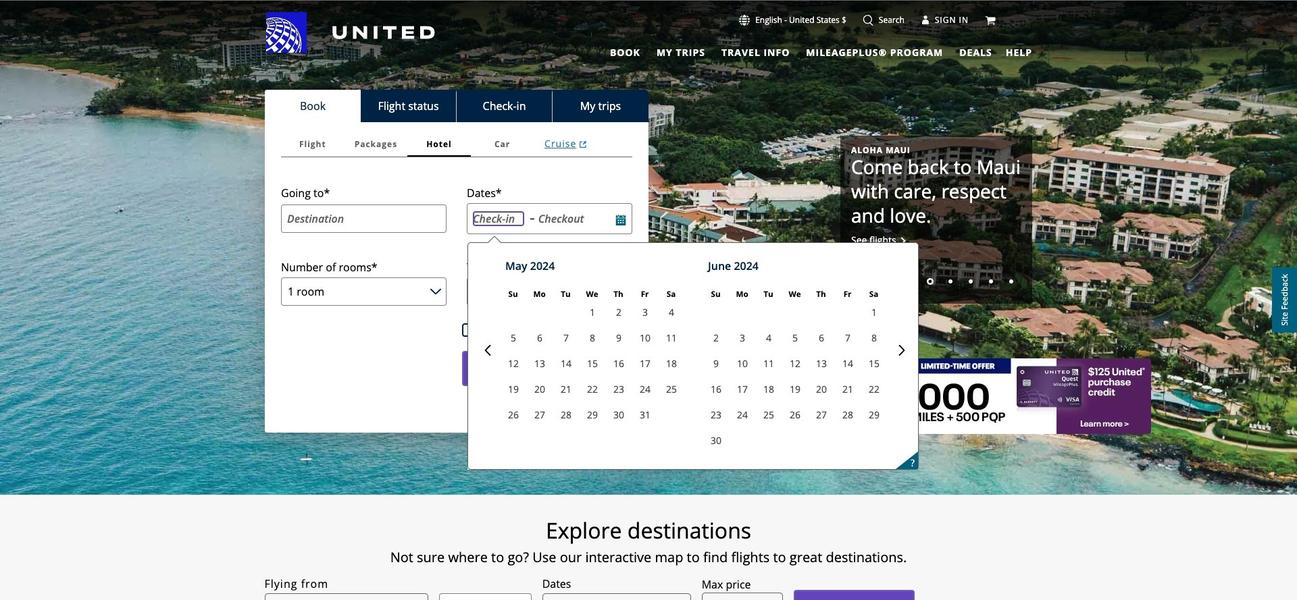 Task type: locate. For each thing, give the bounding box(es) containing it.
2 vertical spatial tab list
[[281, 132, 633, 157]]

slide 3 of 6 image
[[949, 280, 953, 284]]

currently in english united states	$ enter to change image
[[740, 15, 750, 26]]

tab list
[[602, 41, 995, 61], [265, 90, 649, 122], [281, 132, 633, 157]]

slide 5 of 6 image
[[990, 280, 994, 284]]

Checkout text field
[[539, 212, 616, 227]]

Destination text field
[[281, 205, 447, 233]]

main content
[[0, 1, 1298, 601]]

move forward to switch to the next month. image
[[897, 346, 908, 356]]

None text field
[[702, 593, 783, 601]]

united logo link to homepage image
[[266, 12, 435, 53]]

slide 6 of 6 image
[[1010, 280, 1014, 284]]

slide 2 of 6 image
[[927, 279, 934, 285]]

navigation
[[0, 11, 1298, 61]]

flying from element
[[265, 577, 329, 593]]

explore destinations element
[[187, 518, 1111, 545]]

slide 4 of 6 image
[[969, 280, 973, 284]]



Task type: describe. For each thing, give the bounding box(es) containing it.
view cart, click to view list of recently searched saved trips. image
[[986, 15, 996, 25]]

carousel buttons element
[[852, 269, 1022, 293]]

move backward to switch to the previous month. image
[[483, 346, 493, 356]]

0 vertical spatial tab list
[[602, 41, 995, 61]]

please enter the max price in the input text or tab to access the slider to set the max price. element
[[702, 577, 751, 593]]

calendar application
[[472, 244, 1298, 470]]

not sure where to go? use our interactive map to find flights to great destinations. element
[[187, 550, 1111, 566]]

select number of rooms. element
[[281, 260, 378, 275]]

Check-in text field
[[473, 212, 525, 227]]

1 vertical spatial tab list
[[265, 90, 649, 122]]



Task type: vqa. For each thing, say whether or not it's contained in the screenshot.
View Cart, click to view list of recently searched saved trips. icon
yes



